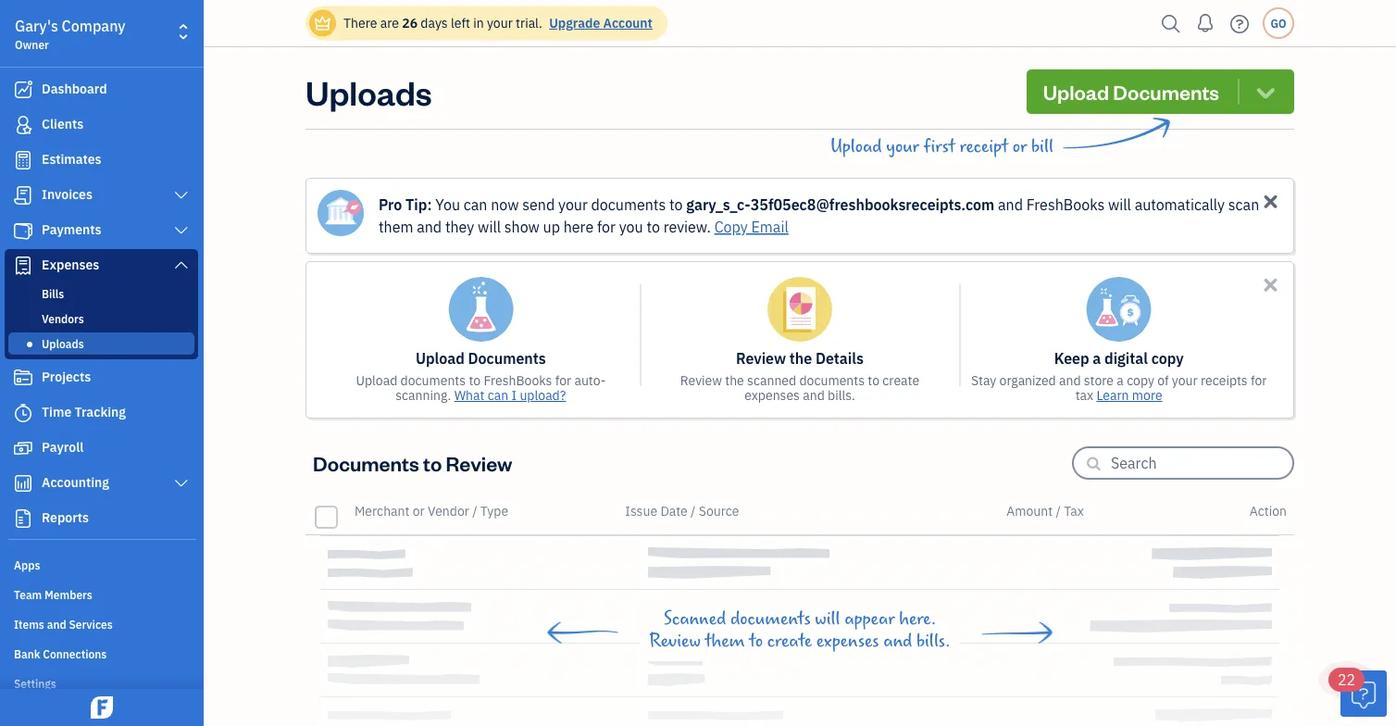 Task type: vqa. For each thing, say whether or not it's contained in the screenshot.
Source on the right
yes



Task type: describe. For each thing, give the bounding box(es) containing it.
scanned documents will appear here. review them to create expenses and bills.
[[650, 609, 951, 651]]

documents up you at the left top
[[591, 195, 666, 214]]

for inside upload documents to freshbooks for auto- scanning.
[[555, 372, 572, 389]]

apps link
[[5, 550, 198, 578]]

chevron large down image for expenses
[[173, 257, 190, 272]]

bills. for scanned documents will appear here. review them to create expenses and bills.
[[917, 631, 951, 651]]

estimates
[[42, 151, 101, 168]]

go button
[[1263, 7, 1295, 39]]

payments
[[42, 221, 101, 238]]

your up here
[[558, 195, 588, 214]]

1 horizontal spatial uploads
[[306, 69, 432, 113]]

payment image
[[12, 221, 34, 240]]

team
[[14, 587, 42, 602]]

of
[[1158, 372, 1169, 389]]

invoice image
[[12, 186, 34, 205]]

close image
[[1261, 191, 1282, 212]]

1 horizontal spatial documents
[[468, 349, 546, 368]]

Search text field
[[1111, 448, 1293, 478]]

type
[[481, 502, 509, 520]]

notifications image
[[1191, 5, 1221, 42]]

receipts
[[1201, 372, 1248, 389]]

invoices link
[[5, 179, 198, 212]]

bank connections link
[[5, 639, 198, 667]]

dashboard link
[[5, 73, 198, 107]]

appear
[[845, 609, 895, 629]]

and inside review the details review the scanned documents to create expenses and bills.
[[803, 387, 825, 404]]

organized
[[1000, 372, 1057, 389]]

scanned
[[748, 372, 797, 389]]

freshbooks inside the "and freshbooks will automatically scan them and they will show up here for you to review."
[[1027, 195, 1105, 214]]

upload documents button
[[1027, 69, 1295, 114]]

what
[[454, 387, 485, 404]]

and freshbooks will automatically scan them and they will show up here for you to review.
[[379, 195, 1260, 237]]

company
[[62, 16, 126, 36]]

receipt
[[960, 136, 1009, 157]]

keep a digital copy
[[1055, 349, 1184, 368]]

35f05ec8@freshbooksreceipts.com
[[751, 195, 995, 214]]

services
[[69, 617, 113, 632]]

upload documents to freshbooks for auto- scanning.
[[356, 372, 606, 404]]

you
[[436, 195, 460, 214]]

in
[[473, 14, 484, 31]]

automatically
[[1135, 195, 1225, 214]]

upload documents image
[[448, 277, 514, 342]]

items and services link
[[5, 609, 198, 637]]

1 horizontal spatial the
[[790, 349, 812, 368]]

tax
[[1076, 387, 1094, 404]]

scanned
[[664, 609, 726, 629]]

send
[[523, 195, 555, 214]]

review inside scanned documents will appear here. review them to create expenses and bills.
[[650, 631, 701, 651]]

bank connections
[[14, 646, 107, 661]]

vendors link
[[8, 308, 195, 330]]

there are 26 days left in your trial. upgrade account
[[344, 14, 653, 31]]

vendors
[[42, 311, 84, 326]]

a inside stay organized and store a copy of your receipts for tax
[[1117, 372, 1124, 389]]

0 vertical spatial can
[[464, 195, 488, 214]]

chart image
[[12, 474, 34, 493]]

show
[[505, 217, 540, 237]]

you
[[619, 217, 643, 237]]

and inside scanned documents will appear here. review them to create expenses and bills.
[[884, 631, 913, 651]]

accounting
[[42, 474, 109, 491]]

and down receipt
[[998, 195, 1023, 214]]

for inside the "and freshbooks will automatically scan them and they will show up here for you to review."
[[597, 217, 616, 237]]

freshbooks inside upload documents to freshbooks for auto- scanning.
[[484, 372, 552, 389]]

connections
[[43, 646, 107, 661]]

learn
[[1097, 387, 1130, 404]]

dashboard image
[[12, 81, 34, 99]]

22
[[1338, 670, 1356, 690]]

estimate image
[[12, 151, 34, 169]]

them inside scanned documents will appear here. review them to create expenses and bills.
[[705, 631, 745, 651]]

here.
[[900, 609, 936, 629]]

trial.
[[516, 14, 543, 31]]

invoices
[[42, 186, 93, 203]]

upload up "scanning."
[[416, 349, 465, 368]]

source button
[[699, 502, 740, 520]]

expenses for the
[[745, 387, 800, 404]]

documents to review
[[313, 450, 513, 476]]

payroll link
[[5, 432, 198, 465]]

keep
[[1055, 349, 1090, 368]]

up
[[543, 217, 560, 237]]

tracking
[[75, 403, 126, 421]]

team members link
[[5, 580, 198, 608]]

crown image
[[313, 13, 333, 33]]

first
[[924, 136, 956, 157]]

merchant
[[355, 502, 410, 520]]

are
[[380, 14, 399, 31]]

review left scanned
[[681, 372, 722, 389]]

for inside stay organized and store a copy of your receipts for tax
[[1251, 372, 1267, 389]]

expense image
[[12, 257, 34, 275]]

to inside the "and freshbooks will automatically scan them and they will show up here for you to review."
[[647, 217, 660, 237]]

chevrondown image
[[1254, 79, 1279, 105]]

pro tip: you can now send your documents to gary_s_c-35f05ec8@freshbooksreceipts.com
[[379, 195, 995, 214]]

chevron large down image for accounting
[[173, 476, 190, 491]]

time tracking
[[42, 403, 126, 421]]

review up type button
[[446, 450, 513, 476]]

payments link
[[5, 214, 198, 247]]

stay organized and store a copy of your receipts for tax
[[971, 372, 1267, 404]]

0 horizontal spatial documents
[[313, 450, 419, 476]]

gary's company owner
[[15, 16, 126, 52]]

1 vertical spatial the
[[725, 372, 744, 389]]

0 vertical spatial copy
[[1152, 349, 1184, 368]]

main element
[[0, 0, 250, 726]]

amount
[[1007, 502, 1053, 520]]

team members
[[14, 587, 92, 602]]

members
[[45, 587, 92, 602]]

bank
[[14, 646, 40, 661]]

and down tip:
[[417, 217, 442, 237]]

project image
[[12, 369, 34, 387]]

copy
[[715, 217, 748, 237]]

uploads link
[[8, 333, 195, 355]]

here
[[564, 217, 594, 237]]

go to help image
[[1225, 10, 1255, 38]]

gary's
[[15, 16, 58, 36]]

documents inside upload documents to freshbooks for auto- scanning.
[[401, 372, 466, 389]]

learn more
[[1097, 387, 1163, 404]]

0 horizontal spatial upload documents
[[416, 349, 546, 368]]

scan
[[1229, 195, 1260, 214]]

upload?
[[520, 387, 566, 404]]

to inside review the details review the scanned documents to create expenses and bills.
[[868, 372, 880, 389]]



Task type: locate. For each thing, give the bounding box(es) containing it.
projects
[[42, 368, 91, 385]]

/ right date at the bottom left
[[691, 502, 696, 520]]

1 vertical spatial create
[[768, 631, 812, 651]]

1 horizontal spatial /
[[691, 502, 696, 520]]

chevron large down image down invoices link
[[173, 223, 190, 238]]

1 horizontal spatial for
[[597, 217, 616, 237]]

1 vertical spatial upload documents
[[416, 349, 546, 368]]

0 vertical spatial upload documents
[[1044, 78, 1220, 105]]

0 horizontal spatial /
[[473, 502, 478, 520]]

and down keep
[[1060, 372, 1081, 389]]

copy inside stay organized and store a copy of your receipts for tax
[[1127, 372, 1155, 389]]

your right in
[[487, 14, 513, 31]]

2 horizontal spatial will
[[1109, 195, 1132, 214]]

and inside stay organized and store a copy of your receipts for tax
[[1060, 372, 1081, 389]]

to inside upload documents to freshbooks for auto- scanning.
[[469, 372, 481, 389]]

1 vertical spatial or
[[413, 502, 425, 520]]

0 vertical spatial chevron large down image
[[173, 188, 190, 203]]

or
[[1013, 136, 1028, 157], [413, 502, 425, 520]]

0 vertical spatial chevron large down image
[[173, 223, 190, 238]]

reports link
[[5, 502, 198, 535]]

chevron large down image down payroll link
[[173, 476, 190, 491]]

create inside review the details review the scanned documents to create expenses and bills.
[[883, 372, 920, 389]]

1 horizontal spatial expenses
[[817, 631, 879, 651]]

can left i
[[488, 387, 509, 404]]

1 vertical spatial chevron large down image
[[173, 476, 190, 491]]

digital
[[1105, 349, 1148, 368]]

more
[[1133, 387, 1163, 404]]

uploads down vendors
[[42, 336, 84, 351]]

copy email button
[[715, 216, 789, 238]]

they
[[445, 217, 475, 237]]

1 vertical spatial copy
[[1127, 372, 1155, 389]]

bills.
[[828, 387, 856, 404], [917, 631, 951, 651]]

time
[[42, 403, 72, 421]]

0 horizontal spatial the
[[725, 372, 744, 389]]

bills. inside review the details review the scanned documents to create expenses and bills.
[[828, 387, 856, 404]]

uploads
[[306, 69, 432, 113], [42, 336, 84, 351]]

0 horizontal spatial will
[[478, 217, 501, 237]]

0 vertical spatial bills.
[[828, 387, 856, 404]]

0 horizontal spatial create
[[768, 631, 812, 651]]

or left vendor at the bottom left of the page
[[413, 502, 425, 520]]

a up the store
[[1093, 349, 1102, 368]]

documents up merchant
[[313, 450, 419, 476]]

0 horizontal spatial uploads
[[42, 336, 84, 351]]

2 horizontal spatial documents
[[1114, 78, 1220, 105]]

your right of
[[1172, 372, 1198, 389]]

payroll
[[42, 439, 84, 456]]

will for and
[[1109, 195, 1132, 214]]

bills. for review the details review the scanned documents to create expenses and bills.
[[828, 387, 856, 404]]

chevron large down image inside accounting link
[[173, 476, 190, 491]]

upload inside upload documents to freshbooks for auto- scanning.
[[356, 372, 398, 389]]

0 vertical spatial them
[[379, 217, 414, 237]]

a
[[1093, 349, 1102, 368], [1117, 372, 1124, 389]]

expenses down appear
[[817, 631, 879, 651]]

tax
[[1064, 502, 1084, 520]]

i
[[512, 387, 517, 404]]

chevron large down image up bills link
[[173, 257, 190, 272]]

0 vertical spatial documents
[[1114, 78, 1220, 105]]

2 vertical spatial will
[[815, 609, 841, 629]]

merchant or vendor / type
[[355, 502, 509, 520]]

upload up documents to review
[[356, 372, 398, 389]]

expenses down review the details 'image'
[[745, 387, 800, 404]]

chevron large down image
[[173, 223, 190, 238], [173, 476, 190, 491]]

gary_s_c-
[[687, 195, 751, 214]]

1 vertical spatial them
[[705, 631, 745, 651]]

1 vertical spatial will
[[478, 217, 501, 237]]

vendor
[[428, 502, 469, 520]]

1 horizontal spatial a
[[1117, 372, 1124, 389]]

0 vertical spatial freshbooks
[[1027, 195, 1105, 214]]

create for details
[[883, 372, 920, 389]]

chevron large down image inside payments link
[[173, 223, 190, 238]]

1 chevron large down image from the top
[[173, 223, 190, 238]]

settings image
[[14, 675, 198, 690]]

will
[[1109, 195, 1132, 214], [478, 217, 501, 237], [815, 609, 841, 629]]

clients
[[42, 115, 84, 132]]

freshbooks
[[1027, 195, 1105, 214], [484, 372, 552, 389]]

account
[[603, 14, 653, 31]]

will for scanned
[[815, 609, 841, 629]]

them down scanned
[[705, 631, 745, 651]]

upload inside button
[[1044, 78, 1110, 105]]

to inside scanned documents will appear here. review them to create expenses and bills.
[[750, 631, 763, 651]]

the left scanned
[[725, 372, 744, 389]]

documents
[[591, 195, 666, 214], [401, 372, 466, 389], [800, 372, 865, 389], [731, 609, 811, 629]]

review the details review the scanned documents to create expenses and bills.
[[681, 349, 920, 404]]

auto-
[[575, 372, 606, 389]]

upload documents inside upload documents button
[[1044, 78, 1220, 105]]

chevron large down image for invoices
[[173, 188, 190, 203]]

upload documents up upload documents to freshbooks for auto- scanning.
[[416, 349, 546, 368]]

1 chevron large down image from the top
[[173, 188, 190, 203]]

expenses inside scanned documents will appear here. review them to create expenses and bills.
[[817, 631, 879, 651]]

0 horizontal spatial or
[[413, 502, 425, 520]]

stay
[[971, 372, 997, 389]]

0 vertical spatial create
[[883, 372, 920, 389]]

1 horizontal spatial create
[[883, 372, 920, 389]]

upload up bill
[[1044, 78, 1110, 105]]

date
[[661, 502, 688, 520]]

1 vertical spatial documents
[[468, 349, 546, 368]]

issue
[[625, 502, 658, 520]]

upload up 35f05ec8@freshbooksreceipts.com
[[831, 136, 882, 157]]

time tracking link
[[5, 396, 198, 430]]

chevron large down image up payments link
[[173, 188, 190, 203]]

owner
[[15, 37, 49, 52]]

and right items
[[47, 617, 66, 632]]

details
[[816, 349, 864, 368]]

for left you at the left top
[[597, 217, 616, 237]]

1 / from the left
[[473, 502, 478, 520]]

upload
[[1044, 78, 1110, 105], [831, 136, 882, 157], [416, 349, 465, 368], [356, 372, 398, 389]]

freshbooks image
[[87, 697, 117, 719]]

1 horizontal spatial them
[[705, 631, 745, 651]]

issue date / source
[[625, 502, 740, 520]]

0 vertical spatial a
[[1093, 349, 1102, 368]]

documents down details
[[800, 372, 865, 389]]

reports
[[42, 509, 89, 526]]

bills
[[42, 286, 64, 301]]

1 vertical spatial bills.
[[917, 631, 951, 651]]

report image
[[12, 509, 34, 528]]

2 horizontal spatial /
[[1056, 502, 1061, 520]]

/ left tax
[[1056, 502, 1061, 520]]

expenses inside review the details review the scanned documents to create expenses and bills.
[[745, 387, 800, 404]]

0 horizontal spatial a
[[1093, 349, 1102, 368]]

/ left type button
[[473, 502, 478, 520]]

0 vertical spatial uploads
[[306, 69, 432, 113]]

0 vertical spatial will
[[1109, 195, 1132, 214]]

review the details image
[[768, 277, 833, 342]]

bills link
[[8, 282, 195, 305]]

review
[[736, 349, 786, 368], [681, 372, 722, 389], [446, 450, 513, 476], [650, 631, 701, 651]]

1 vertical spatial can
[[488, 387, 509, 404]]

upgrade
[[549, 14, 600, 31]]

1 horizontal spatial bills.
[[917, 631, 951, 651]]

the up scanned
[[790, 349, 812, 368]]

items and services
[[14, 617, 113, 632]]

your
[[487, 14, 513, 31], [887, 136, 920, 157], [558, 195, 588, 214], [1172, 372, 1198, 389]]

email
[[752, 217, 789, 237]]

create for will
[[768, 631, 812, 651]]

days
[[421, 14, 448, 31]]

2 chevron large down image from the top
[[173, 257, 190, 272]]

1 horizontal spatial freshbooks
[[1027, 195, 1105, 214]]

left
[[451, 14, 470, 31]]

/
[[473, 502, 478, 520], [691, 502, 696, 520], [1056, 502, 1061, 520]]

expenses link
[[5, 249, 198, 282]]

copy email
[[715, 217, 789, 237]]

close image
[[1261, 274, 1282, 295]]

and down here.
[[884, 631, 913, 651]]

and
[[998, 195, 1023, 214], [417, 217, 442, 237], [1060, 372, 1081, 389], [803, 387, 825, 404], [47, 617, 66, 632], [884, 631, 913, 651]]

action
[[1250, 502, 1287, 520]]

type button
[[481, 502, 509, 520]]

documents up what can i upload?
[[468, 349, 546, 368]]

bills. down details
[[828, 387, 856, 404]]

1 vertical spatial chevron large down image
[[173, 257, 190, 272]]

uploads down there
[[306, 69, 432, 113]]

expenses for documents
[[817, 631, 879, 651]]

will left appear
[[815, 609, 841, 629]]

now
[[491, 195, 519, 214]]

1 horizontal spatial will
[[815, 609, 841, 629]]

copy up of
[[1152, 349, 1184, 368]]

projects link
[[5, 361, 198, 395]]

tax button
[[1064, 502, 1084, 520]]

the
[[790, 349, 812, 368], [725, 372, 744, 389]]

what can i upload?
[[454, 387, 566, 404]]

search image
[[1157, 10, 1186, 38]]

bill
[[1032, 136, 1054, 157]]

your inside stay organized and store a copy of your receipts for tax
[[1172, 372, 1198, 389]]

copy
[[1152, 349, 1184, 368], [1127, 372, 1155, 389]]

will down now
[[478, 217, 501, 237]]

1 horizontal spatial upload documents
[[1044, 78, 1220, 105]]

uploads inside uploads link
[[42, 336, 84, 351]]

keep a digital copy image
[[1087, 277, 1152, 342]]

for right receipts
[[1251, 372, 1267, 389]]

a right the store
[[1117, 372, 1124, 389]]

0 horizontal spatial freshbooks
[[484, 372, 552, 389]]

and inside main element
[[47, 617, 66, 632]]

2 horizontal spatial for
[[1251, 372, 1267, 389]]

and right scanned
[[803, 387, 825, 404]]

1 vertical spatial a
[[1117, 372, 1124, 389]]

estimates link
[[5, 144, 198, 177]]

0 horizontal spatial for
[[555, 372, 572, 389]]

accounting link
[[5, 467, 198, 500]]

2 / from the left
[[691, 502, 696, 520]]

can up they
[[464, 195, 488, 214]]

review up scanned
[[736, 349, 786, 368]]

documents left i
[[401, 372, 466, 389]]

apps
[[14, 558, 40, 572]]

0 horizontal spatial them
[[379, 217, 414, 237]]

chevron large down image
[[173, 188, 190, 203], [173, 257, 190, 272]]

will inside scanned documents will appear here. review them to create expenses and bills.
[[815, 609, 841, 629]]

them inside the "and freshbooks will automatically scan them and they will show up here for you to review."
[[379, 217, 414, 237]]

upload documents
[[1044, 78, 1220, 105], [416, 349, 546, 368]]

store
[[1084, 372, 1114, 389]]

upload documents button
[[1027, 69, 1295, 114]]

2 chevron large down image from the top
[[173, 476, 190, 491]]

1 vertical spatial uploads
[[42, 336, 84, 351]]

bills. inside scanned documents will appear here. review them to create expenses and bills.
[[917, 631, 951, 651]]

or left bill
[[1013, 136, 1028, 157]]

review down scanned
[[650, 631, 701, 651]]

documents inside scanned documents will appear here. review them to create expenses and bills.
[[731, 609, 811, 629]]

upload documents down 'search' 'image'
[[1044, 78, 1220, 105]]

0 vertical spatial or
[[1013, 136, 1028, 157]]

0 horizontal spatial expenses
[[745, 387, 800, 404]]

dashboard
[[42, 80, 107, 97]]

for left auto-
[[555, 372, 572, 389]]

documents down 'search' 'image'
[[1114, 78, 1220, 105]]

money image
[[12, 439, 34, 458]]

0 vertical spatial the
[[790, 349, 812, 368]]

bills. down here.
[[917, 631, 951, 651]]

source
[[699, 502, 740, 520]]

2 vertical spatial documents
[[313, 450, 419, 476]]

1 horizontal spatial or
[[1013, 136, 1028, 157]]

create inside scanned documents will appear here. review them to create expenses and bills.
[[768, 631, 812, 651]]

1 vertical spatial freshbooks
[[484, 372, 552, 389]]

your left first
[[887, 136, 920, 157]]

0 horizontal spatial bills.
[[828, 387, 856, 404]]

pro
[[379, 195, 402, 214]]

client image
[[12, 116, 34, 134]]

documents inside button
[[1114, 78, 1220, 105]]

upgrade account link
[[546, 14, 653, 31]]

documents inside review the details review the scanned documents to create expenses and bills.
[[800, 372, 865, 389]]

resource center badge image
[[1341, 671, 1387, 717]]

timer image
[[12, 404, 34, 422]]

copy left of
[[1127, 372, 1155, 389]]

amount / tax
[[1007, 502, 1084, 520]]

1 vertical spatial expenses
[[817, 631, 879, 651]]

chevron large down image inside expenses link
[[173, 257, 190, 272]]

0 vertical spatial expenses
[[745, 387, 800, 404]]

3 / from the left
[[1056, 502, 1061, 520]]

documents right scanned
[[731, 609, 811, 629]]

chevron large down image for payments
[[173, 223, 190, 238]]

them down pro
[[379, 217, 414, 237]]

will left automatically
[[1109, 195, 1132, 214]]



